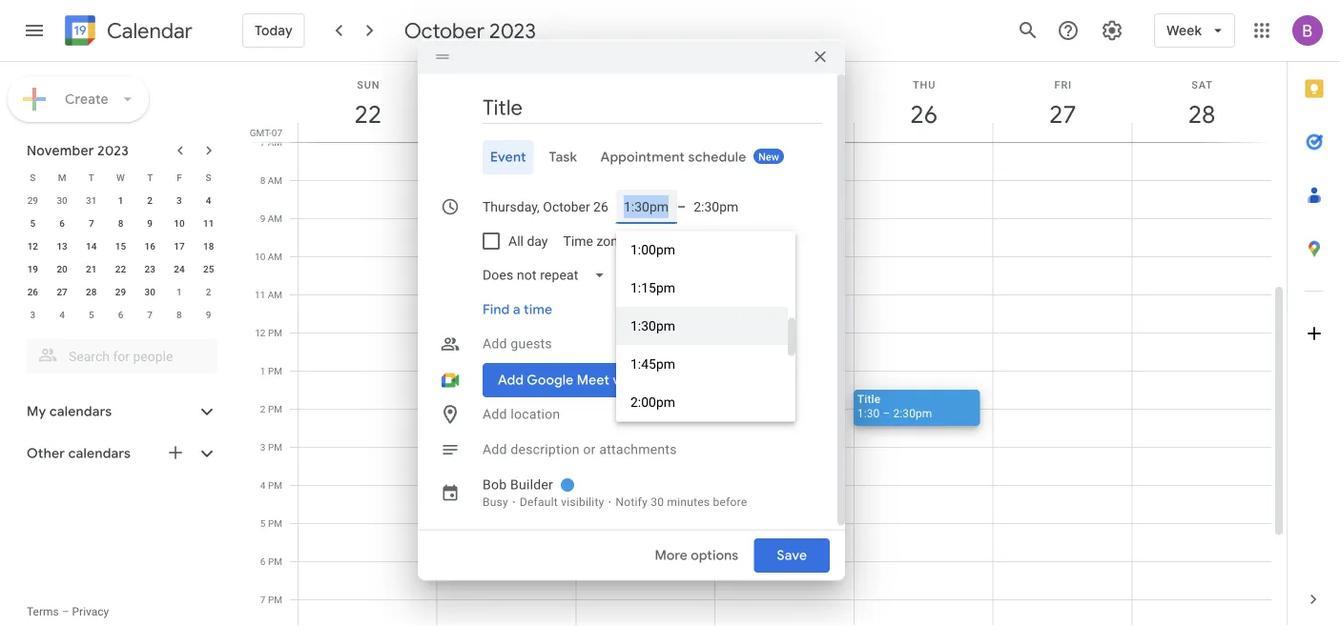 Task type: vqa. For each thing, say whether or not it's contained in the screenshot.


Task type: locate. For each thing, give the bounding box(es) containing it.
0 horizontal spatial 30
[[57, 195, 68, 206]]

1 horizontal spatial 29
[[115, 286, 126, 298]]

2 horizontal spatial 1
[[260, 365, 266, 377]]

8 down december 1 element
[[177, 309, 182, 321]]

2023 for november 2023
[[97, 142, 129, 159]]

0 vertical spatial 27
[[1049, 99, 1076, 130]]

week
[[1167, 22, 1202, 39]]

1:30pm
[[631, 319, 676, 335]]

terms – privacy
[[27, 606, 109, 619]]

grid
[[244, 62, 1287, 627]]

1:00pm
[[631, 242, 676, 258]]

1:15pm
[[631, 281, 676, 296]]

10 am
[[255, 251, 282, 262]]

am down 8 am
[[268, 213, 282, 224]]

10 up 17 at the left top
[[174, 218, 185, 229]]

terms
[[27, 606, 59, 619]]

10 up 11 am
[[255, 251, 266, 262]]

1 vertical spatial 2023
[[97, 142, 129, 159]]

28 down "21"
[[86, 286, 97, 298]]

0 horizontal spatial tab list
[[433, 140, 823, 174]]

– right 1:30
[[883, 407, 891, 420]]

2 vertical spatial 3
[[260, 442, 266, 453]]

1 horizontal spatial 11
[[255, 289, 266, 301]]

pm down 3 pm at the left
[[268, 480, 282, 491]]

2023 up w
[[97, 142, 129, 159]]

8 for 8 am
[[260, 175, 266, 186]]

27
[[1049, 99, 1076, 130], [57, 286, 68, 298]]

0 horizontal spatial 2023
[[97, 142, 129, 159]]

0 horizontal spatial 6
[[59, 218, 65, 229]]

27 down fri
[[1049, 99, 1076, 130]]

2 horizontal spatial 9
[[260, 213, 266, 224]]

2 am from the top
[[268, 175, 282, 186]]

0 horizontal spatial 22
[[115, 263, 126, 275]]

4 for 4 pm
[[260, 480, 266, 491]]

1 down w
[[118, 195, 123, 206]]

1 horizontal spatial 8
[[177, 309, 182, 321]]

0 vertical spatial 1
[[118, 195, 123, 206]]

15 element
[[109, 235, 132, 258]]

0 horizontal spatial 8
[[118, 218, 123, 229]]

1 down 12 pm on the bottom of page
[[260, 365, 266, 377]]

2 row from the top
[[18, 189, 223, 212]]

5 am from the top
[[268, 289, 282, 301]]

default visibility
[[520, 496, 605, 509]]

1:45pm option
[[616, 346, 788, 384]]

2 horizontal spatial –
[[883, 407, 891, 420]]

9 down december 2 element
[[206, 309, 211, 321]]

26 element
[[21, 281, 44, 303]]

column header up the new element
[[715, 62, 855, 142]]

2 pm
[[260, 404, 282, 415]]

11 down 10 am
[[255, 289, 266, 301]]

6 down 5 pm
[[260, 556, 266, 568]]

new element
[[754, 148, 784, 164]]

1 horizontal spatial 10
[[255, 251, 266, 262]]

gmt-07
[[250, 127, 282, 138]]

12 pm
[[255, 327, 282, 339]]

row containing 26
[[18, 281, 223, 303]]

22 down sun
[[353, 99, 381, 130]]

5
[[30, 218, 35, 229], [89, 309, 94, 321], [260, 518, 266, 530]]

9 up 16 element
[[147, 218, 153, 229]]

am up 8 am
[[268, 136, 282, 148]]

0 vertical spatial 3
[[177, 195, 182, 206]]

2023
[[490, 17, 536, 44], [97, 142, 129, 159]]

pm up 1 pm
[[268, 327, 282, 339]]

december 1 element
[[168, 281, 191, 303]]

13 element
[[51, 235, 74, 258]]

6 down october 30 element
[[59, 218, 65, 229]]

30 for 30 element
[[145, 286, 155, 298]]

s up october 29 element in the left top of the page
[[30, 172, 36, 183]]

12 for 12 pm
[[255, 327, 266, 339]]

2 vertical spatial –
[[62, 606, 69, 619]]

start time list box
[[616, 231, 796, 422]]

1:45pm
[[631, 357, 676, 373]]

–
[[678, 199, 686, 215], [883, 407, 891, 420], [62, 606, 69, 619]]

title
[[858, 393, 881, 406]]

busy
[[483, 496, 509, 509]]

1 vertical spatial 26
[[27, 286, 38, 298]]

minutes
[[667, 496, 710, 509]]

notify
[[616, 496, 648, 509]]

4 pm
[[260, 480, 282, 491]]

1
[[118, 195, 123, 206], [177, 286, 182, 298], [260, 365, 266, 377]]

row containing 29
[[18, 189, 223, 212]]

22 down 15
[[115, 263, 126, 275]]

today button
[[242, 8, 305, 53]]

1 vertical spatial 4
[[59, 309, 65, 321]]

26
[[909, 99, 937, 130], [27, 286, 38, 298]]

3 add from the top
[[483, 442, 507, 458]]

1 vertical spatial –
[[883, 407, 891, 420]]

1 vertical spatial 29
[[115, 286, 126, 298]]

pm up '4 pm'
[[268, 442, 282, 453]]

2 vertical spatial 5
[[260, 518, 266, 530]]

settings menu image
[[1101, 19, 1124, 42]]

1 for december 1 element
[[177, 286, 182, 298]]

description
[[511, 442, 580, 458]]

add left location
[[483, 407, 507, 422]]

5 pm from the top
[[268, 480, 282, 491]]

column header
[[437, 62, 577, 142], [576, 62, 716, 142], [715, 62, 855, 142]]

november 2023 grid
[[18, 166, 223, 326]]

1 vertical spatial 3
[[30, 309, 35, 321]]

7 for 7 pm
[[260, 595, 266, 606]]

12 down 11 am
[[255, 327, 266, 339]]

add for add location
[[483, 407, 507, 422]]

grid containing 22
[[244, 62, 1287, 627]]

6 pm
[[260, 556, 282, 568]]

december 9 element
[[197, 303, 220, 326]]

22 inside column header
[[353, 99, 381, 130]]

pm down 6 pm
[[268, 595, 282, 606]]

0 horizontal spatial 28
[[86, 286, 97, 298]]

am for 11 am
[[268, 289, 282, 301]]

column header up appointment
[[576, 62, 716, 142]]

pm for 12 pm
[[268, 327, 282, 339]]

add guests
[[483, 336, 552, 352]]

7 left 07
[[260, 136, 266, 148]]

0 vertical spatial add
[[483, 336, 507, 352]]

1:15pm option
[[616, 270, 788, 308]]

27 down "20"
[[57, 286, 68, 298]]

calendars inside other calendars dropdown button
[[68, 446, 131, 463]]

s right f
[[206, 172, 212, 183]]

1 vertical spatial calendars
[[68, 446, 131, 463]]

19
[[27, 263, 38, 275]]

december 2 element
[[197, 281, 220, 303]]

1 vertical spatial 10
[[255, 251, 266, 262]]

pm for 7 pm
[[268, 595, 282, 606]]

5 for december 5 element
[[89, 309, 94, 321]]

1 horizontal spatial 1
[[177, 286, 182, 298]]

add for add description or attachments
[[483, 442, 507, 458]]

0 vertical spatial 2023
[[490, 17, 536, 44]]

3 pm
[[260, 442, 282, 453]]

25 element
[[197, 258, 220, 281]]

1 horizontal spatial tab list
[[1288, 62, 1341, 574]]

9
[[260, 213, 266, 224], [147, 218, 153, 229], [206, 309, 211, 321]]

3 row from the top
[[18, 212, 223, 235]]

0 vertical spatial 10
[[174, 218, 185, 229]]

0 horizontal spatial 29
[[27, 195, 38, 206]]

0 horizontal spatial 2
[[147, 195, 153, 206]]

21 element
[[80, 258, 103, 281]]

1 vertical spatial 28
[[86, 286, 97, 298]]

privacy link
[[72, 606, 109, 619]]

1 horizontal spatial 4
[[206, 195, 211, 206]]

6 down 29 element
[[118, 309, 123, 321]]

0 horizontal spatial 26
[[27, 286, 38, 298]]

8 pm from the top
[[268, 595, 282, 606]]

pm for 1 pm
[[268, 365, 282, 377]]

Add title text field
[[483, 93, 823, 122]]

1 horizontal spatial 12
[[255, 327, 266, 339]]

t left f
[[147, 172, 153, 183]]

1 vertical spatial 6
[[118, 309, 123, 321]]

0 horizontal spatial t
[[88, 172, 94, 183]]

pm up 2 pm
[[268, 365, 282, 377]]

pm down '4 pm'
[[268, 518, 282, 530]]

2 add from the top
[[483, 407, 507, 422]]

2 vertical spatial 8
[[177, 309, 182, 321]]

11 for 11 am
[[255, 289, 266, 301]]

10 inside november 2023 grid
[[174, 218, 185, 229]]

calendars up other calendars
[[50, 404, 112, 421]]

1 up december 8 element
[[177, 286, 182, 298]]

26 down thu
[[909, 99, 937, 130]]

1 vertical spatial add
[[483, 407, 507, 422]]

28 column header
[[1132, 62, 1272, 142]]

october 2023
[[404, 17, 536, 44]]

0 horizontal spatial 5
[[30, 218, 35, 229]]

0 vertical spatial calendars
[[50, 404, 112, 421]]

0 vertical spatial 6
[[59, 218, 65, 229]]

sat 28
[[1188, 79, 1215, 130]]

0 horizontal spatial –
[[62, 606, 69, 619]]

4 up 11 element
[[206, 195, 211, 206]]

29 left october 30 element
[[27, 195, 38, 206]]

2 horizontal spatial 30
[[651, 496, 664, 509]]

1 vertical spatial 8
[[118, 218, 123, 229]]

2 column header from the left
[[576, 62, 716, 142]]

0 vertical spatial 11
[[203, 218, 214, 229]]

10
[[174, 218, 185, 229], [255, 251, 266, 262]]

26 down 19
[[27, 286, 38, 298]]

6
[[59, 218, 65, 229], [118, 309, 123, 321], [260, 556, 266, 568]]

2 vertical spatial 4
[[260, 480, 266, 491]]

4 down 3 pm at the left
[[260, 480, 266, 491]]

0 horizontal spatial 1
[[118, 195, 123, 206]]

2 horizontal spatial 2
[[260, 404, 266, 415]]

add inside dropdown button
[[483, 336, 507, 352]]

0 horizontal spatial s
[[30, 172, 36, 183]]

1 t from the left
[[88, 172, 94, 183]]

1 vertical spatial 2
[[206, 286, 211, 298]]

2 s from the left
[[206, 172, 212, 183]]

schedule
[[688, 148, 747, 166]]

8 inside december 8 element
[[177, 309, 182, 321]]

0 horizontal spatial 4
[[59, 309, 65, 321]]

2 up 3 pm at the left
[[260, 404, 266, 415]]

12
[[27, 240, 38, 252], [255, 327, 266, 339]]

1 horizontal spatial 6
[[118, 309, 123, 321]]

4 down 27 element
[[59, 309, 65, 321]]

11 inside row group
[[203, 218, 214, 229]]

0 vertical spatial 26
[[909, 99, 937, 130]]

23
[[145, 263, 155, 275]]

30 right notify
[[651, 496, 664, 509]]

26 inside row group
[[27, 286, 38, 298]]

row containing 5
[[18, 212, 223, 235]]

9 up 10 am
[[260, 213, 266, 224]]

11 up 18
[[203, 218, 214, 229]]

pm down 5 pm
[[268, 556, 282, 568]]

1 vertical spatial 1
[[177, 286, 182, 298]]

november
[[27, 142, 94, 159]]

day
[[527, 233, 548, 249]]

12 inside row group
[[27, 240, 38, 252]]

6 for december 6 'element'
[[118, 309, 123, 321]]

calendars inside my calendars dropdown button
[[50, 404, 112, 421]]

t
[[88, 172, 94, 183], [147, 172, 153, 183]]

1:30pm option
[[616, 308, 788, 346]]

my calendars
[[27, 404, 112, 421]]

4 row from the top
[[18, 235, 223, 258]]

4 pm from the top
[[268, 442, 282, 453]]

pm for 2 pm
[[268, 404, 282, 415]]

calendars
[[50, 404, 112, 421], [68, 446, 131, 463]]

2 horizontal spatial 4
[[260, 480, 266, 491]]

2 horizontal spatial 8
[[260, 175, 266, 186]]

am for 9 am
[[268, 213, 282, 224]]

23 element
[[139, 258, 161, 281]]

2 vertical spatial add
[[483, 442, 507, 458]]

0 vertical spatial 8
[[260, 175, 266, 186]]

None search field
[[0, 332, 237, 374]]

1 add from the top
[[483, 336, 507, 352]]

4 am from the top
[[268, 251, 282, 262]]

terms link
[[27, 606, 59, 619]]

0 vertical spatial 5
[[30, 218, 35, 229]]

5 down 28 element
[[89, 309, 94, 321]]

1 vertical spatial 27
[[57, 286, 68, 298]]

29 element
[[109, 281, 132, 303]]

create
[[65, 91, 109, 108]]

29 up december 6 'element'
[[115, 286, 126, 298]]

december 4 element
[[51, 303, 74, 326]]

7 down 30 element
[[147, 309, 153, 321]]

1 horizontal spatial 2023
[[490, 17, 536, 44]]

am up 9 am
[[268, 175, 282, 186]]

19 element
[[21, 258, 44, 281]]

29 for 29 element
[[115, 286, 126, 298]]

t up october 31 element
[[88, 172, 94, 183]]

am up 12 pm on the bottom of page
[[268, 289, 282, 301]]

2 horizontal spatial 3
[[260, 442, 266, 453]]

3 pm from the top
[[268, 404, 282, 415]]

0 horizontal spatial 11
[[203, 218, 214, 229]]

1 horizontal spatial 27
[[1049, 99, 1076, 130]]

am down 9 am
[[268, 251, 282, 262]]

0 vertical spatial 28
[[1188, 99, 1215, 130]]

pm for 4 pm
[[268, 480, 282, 491]]

1 vertical spatial 22
[[115, 263, 126, 275]]

2 up 16 element
[[147, 195, 153, 206]]

3 down 26 element
[[30, 309, 35, 321]]

0 vertical spatial –
[[678, 199, 686, 215]]

0 vertical spatial 2
[[147, 195, 153, 206]]

1 horizontal spatial 26
[[909, 99, 937, 130]]

2 horizontal spatial 5
[[260, 518, 266, 530]]

october 31 element
[[80, 189, 103, 212]]

27 inside 27 element
[[57, 286, 68, 298]]

december 6 element
[[109, 303, 132, 326]]

time zone button
[[556, 224, 633, 258]]

sun
[[357, 79, 380, 91]]

calendars down my calendars dropdown button
[[68, 446, 131, 463]]

1 horizontal spatial –
[[678, 199, 686, 215]]

2 t from the left
[[147, 172, 153, 183]]

7 down 6 pm
[[260, 595, 266, 606]]

1 horizontal spatial t
[[147, 172, 153, 183]]

5 down '4 pm'
[[260, 518, 266, 530]]

2023 right october
[[490, 17, 536, 44]]

2:30pm
[[894, 407, 933, 420]]

column header up "event"
[[437, 62, 577, 142]]

0 horizontal spatial 10
[[174, 218, 185, 229]]

1 horizontal spatial 2
[[206, 286, 211, 298]]

– right terms
[[62, 606, 69, 619]]

6 inside 'element'
[[118, 309, 123, 321]]

0 vertical spatial 30
[[57, 195, 68, 206]]

add
[[483, 336, 507, 352], [483, 407, 507, 422], [483, 442, 507, 458]]

0 vertical spatial 29
[[27, 195, 38, 206]]

time zone
[[563, 233, 625, 249]]

0 vertical spatial 22
[[353, 99, 381, 130]]

2 vertical spatial 6
[[260, 556, 266, 568]]

28 down sat
[[1188, 99, 1215, 130]]

1 horizontal spatial s
[[206, 172, 212, 183]]

30 down m
[[57, 195, 68, 206]]

2 up december 9 element
[[206, 286, 211, 298]]

22
[[353, 99, 381, 130], [115, 263, 126, 275]]

4
[[206, 195, 211, 206], [59, 309, 65, 321], [260, 480, 266, 491]]

30
[[57, 195, 68, 206], [145, 286, 155, 298], [651, 496, 664, 509]]

1 vertical spatial 11
[[255, 289, 266, 301]]

7 row from the top
[[18, 303, 223, 326]]

– right "start time" "text box"
[[678, 199, 686, 215]]

event
[[490, 148, 526, 166]]

builder
[[511, 477, 554, 493]]

or
[[583, 442, 596, 458]]

30 element
[[139, 281, 161, 303]]

10 for 10
[[174, 218, 185, 229]]

3 column header from the left
[[715, 62, 855, 142]]

1 row from the top
[[18, 166, 223, 189]]

3 for december 3 element
[[30, 309, 35, 321]]

1 am from the top
[[268, 136, 282, 148]]

privacy
[[72, 606, 109, 619]]

7 pm from the top
[[268, 556, 282, 568]]

8 up '15' element
[[118, 218, 123, 229]]

26 column header
[[854, 62, 994, 142]]

add down find
[[483, 336, 507, 352]]

1 horizontal spatial 28
[[1188, 99, 1215, 130]]

None field
[[475, 258, 621, 293]]

f
[[177, 172, 182, 183]]

row
[[18, 166, 223, 189], [18, 189, 223, 212], [18, 212, 223, 235], [18, 235, 223, 258], [18, 258, 223, 281], [18, 281, 223, 303], [18, 303, 223, 326]]

1 horizontal spatial 30
[[145, 286, 155, 298]]

1 for 1 pm
[[260, 365, 266, 377]]

calendar
[[107, 18, 193, 44]]

0 horizontal spatial 27
[[57, 286, 68, 298]]

1 pm from the top
[[268, 327, 282, 339]]

to element
[[678, 199, 686, 215]]

2 vertical spatial 2
[[260, 404, 266, 415]]

14
[[86, 240, 97, 252]]

2 pm from the top
[[268, 365, 282, 377]]

18
[[203, 240, 214, 252]]

5 up 12 element at left
[[30, 218, 35, 229]]

a
[[513, 301, 521, 318]]

7
[[260, 136, 266, 148], [89, 218, 94, 229], [147, 309, 153, 321], [260, 595, 266, 606]]

add up bob
[[483, 442, 507, 458]]

pm up 3 pm at the left
[[268, 404, 282, 415]]

3 am from the top
[[268, 213, 282, 224]]

december 5 element
[[80, 303, 103, 326]]

create button
[[8, 76, 149, 122]]

2
[[147, 195, 153, 206], [206, 286, 211, 298], [260, 404, 266, 415]]

3 up "10" element
[[177, 195, 182, 206]]

5 row from the top
[[18, 258, 223, 281]]

9 inside grid
[[260, 213, 266, 224]]

calendars for my calendars
[[50, 404, 112, 421]]

11
[[203, 218, 214, 229], [255, 289, 266, 301]]

0 horizontal spatial 12
[[27, 240, 38, 252]]

7 down october 31 element
[[89, 218, 94, 229]]

2 vertical spatial 30
[[651, 496, 664, 509]]

1 horizontal spatial 9
[[206, 309, 211, 321]]

row group
[[18, 189, 223, 326]]

8 up 9 am
[[260, 175, 266, 186]]

6 pm from the top
[[268, 518, 282, 530]]

tab list
[[1288, 62, 1341, 574], [433, 140, 823, 174]]

30 for october 30 element
[[57, 195, 68, 206]]

0 horizontal spatial 3
[[30, 309, 35, 321]]

1 vertical spatial 30
[[145, 286, 155, 298]]

12 up 19
[[27, 240, 38, 252]]

30 down 23
[[145, 286, 155, 298]]

24
[[174, 263, 185, 275]]

1 vertical spatial 5
[[89, 309, 94, 321]]

3 up '4 pm'
[[260, 442, 266, 453]]

6 for 6 pm
[[260, 556, 266, 568]]

2 vertical spatial 1
[[260, 365, 266, 377]]

6 row from the top
[[18, 281, 223, 303]]

4 for december 4 element
[[59, 309, 65, 321]]

main drawer image
[[23, 19, 46, 42]]

1 vertical spatial 12
[[255, 327, 266, 339]]

8 am
[[260, 175, 282, 186]]

0 vertical spatial 12
[[27, 240, 38, 252]]



Task type: describe. For each thing, give the bounding box(es) containing it.
1 s from the left
[[30, 172, 36, 183]]

27 column header
[[993, 62, 1133, 142]]

task
[[549, 148, 578, 166]]

bob builder
[[483, 477, 554, 493]]

other calendars button
[[4, 439, 237, 469]]

add location
[[483, 407, 561, 422]]

1 column header from the left
[[437, 62, 577, 142]]

m
[[58, 172, 66, 183]]

28 link
[[1181, 93, 1224, 136]]

21
[[86, 263, 97, 275]]

26 inside column header
[[909, 99, 937, 130]]

2:00pm option
[[616, 384, 788, 422]]

default
[[520, 496, 558, 509]]

28 inside column header
[[1188, 99, 1215, 130]]

8 for december 8 element
[[177, 309, 182, 321]]

pm for 3 pm
[[268, 442, 282, 453]]

zone
[[597, 233, 625, 249]]

december 3 element
[[21, 303, 44, 326]]

row containing 12
[[18, 235, 223, 258]]

Start time text field
[[624, 195, 670, 218]]

7 am
[[260, 136, 282, 148]]

2 for december 2 element
[[206, 286, 211, 298]]

13
[[57, 240, 68, 252]]

row containing 19
[[18, 258, 223, 281]]

appointment schedule
[[601, 148, 747, 166]]

9 for 9 am
[[260, 213, 266, 224]]

october
[[404, 17, 485, 44]]

27 inside '27' column header
[[1049, 99, 1076, 130]]

20 element
[[51, 258, 74, 281]]

28 inside november 2023 grid
[[86, 286, 97, 298]]

december 7 element
[[139, 303, 161, 326]]

29 for october 29 element in the left top of the page
[[27, 195, 38, 206]]

– inside title 1:30 – 2:30pm
[[883, 407, 891, 420]]

time
[[524, 301, 553, 318]]

9 am
[[260, 213, 282, 224]]

22 element
[[109, 258, 132, 281]]

all day
[[509, 233, 548, 249]]

0 vertical spatial 4
[[206, 195, 211, 206]]

gmt-
[[250, 127, 272, 138]]

fri 27
[[1049, 79, 1076, 130]]

27 element
[[51, 281, 74, 303]]

22 inside november 2023 grid
[[115, 263, 126, 275]]

time
[[563, 233, 593, 249]]

Start date text field
[[483, 195, 609, 218]]

10 element
[[168, 212, 191, 235]]

row containing 3
[[18, 303, 223, 326]]

calendar heading
[[103, 18, 193, 44]]

10 for 10 am
[[255, 251, 266, 262]]

find
[[483, 301, 510, 318]]

1 pm
[[260, 365, 282, 377]]

attachments
[[600, 442, 677, 458]]

17 element
[[168, 235, 191, 258]]

calendars for other calendars
[[68, 446, 131, 463]]

row group containing 29
[[18, 189, 223, 326]]

thu
[[913, 79, 936, 91]]

14 element
[[80, 235, 103, 258]]

1:00pm option
[[616, 231, 788, 270]]

all
[[509, 233, 524, 249]]

22 link
[[346, 93, 390, 136]]

december 8 element
[[168, 303, 191, 326]]

pm for 5 pm
[[268, 518, 282, 530]]

0 horizontal spatial 9
[[147, 218, 153, 229]]

2023 for october 2023
[[490, 17, 536, 44]]

28 element
[[80, 281, 103, 303]]

visibility
[[561, 496, 605, 509]]

row containing s
[[18, 166, 223, 189]]

12 element
[[21, 235, 44, 258]]

week button
[[1155, 8, 1236, 53]]

5 for 5 pm
[[260, 518, 266, 530]]

task button
[[542, 140, 585, 174]]

october 30 element
[[51, 189, 74, 212]]

sat
[[1192, 79, 1214, 91]]

7 for december 7 element
[[147, 309, 153, 321]]

other calendars
[[27, 446, 131, 463]]

17
[[174, 240, 185, 252]]

w
[[117, 172, 125, 183]]

7 for 7 am
[[260, 136, 266, 148]]

am for 10 am
[[268, 251, 282, 262]]

sun 22
[[353, 79, 381, 130]]

16
[[145, 240, 155, 252]]

24 element
[[168, 258, 191, 281]]

11 am
[[255, 289, 282, 301]]

november 2023
[[27, 142, 129, 159]]

my
[[27, 404, 46, 421]]

1:30
[[858, 407, 880, 420]]

22 column header
[[298, 62, 438, 142]]

2 for 2 pm
[[260, 404, 266, 415]]

25
[[203, 263, 214, 275]]

End time text field
[[694, 195, 740, 218]]

guests
[[511, 336, 552, 352]]

calendar element
[[61, 11, 193, 53]]

18 element
[[197, 235, 220, 258]]

add other calendars image
[[166, 444, 185, 463]]

add description or attachments
[[483, 442, 677, 458]]

add for add guests
[[483, 336, 507, 352]]

2:00pm
[[631, 395, 676, 411]]

16 element
[[139, 235, 161, 258]]

my calendars button
[[4, 397, 237, 428]]

07
[[272, 127, 282, 138]]

9 for december 9 element
[[206, 309, 211, 321]]

thu 26
[[909, 79, 937, 130]]

before
[[713, 496, 748, 509]]

fri
[[1055, 79, 1073, 91]]

26 link
[[902, 93, 946, 136]]

27 link
[[1041, 93, 1085, 136]]

find a time button
[[475, 293, 560, 327]]

Search for people text field
[[38, 340, 206, 374]]

notify 30 minutes before
[[616, 496, 748, 509]]

find a time
[[483, 301, 553, 318]]

october 29 element
[[21, 189, 44, 212]]

add guests button
[[475, 327, 823, 361]]

15
[[115, 240, 126, 252]]

11 element
[[197, 212, 220, 235]]

12 for 12
[[27, 240, 38, 252]]

11 for 11
[[203, 218, 214, 229]]

7 pm
[[260, 595, 282, 606]]

tab list containing event
[[433, 140, 823, 174]]

5 pm
[[260, 518, 282, 530]]

event button
[[483, 140, 534, 174]]

am for 8 am
[[268, 175, 282, 186]]

3 for 3 pm
[[260, 442, 266, 453]]

am for 7 am
[[268, 136, 282, 148]]

1 horizontal spatial 3
[[177, 195, 182, 206]]

pm for 6 pm
[[268, 556, 282, 568]]

today
[[255, 22, 293, 39]]

31
[[86, 195, 97, 206]]

20
[[57, 263, 68, 275]]



